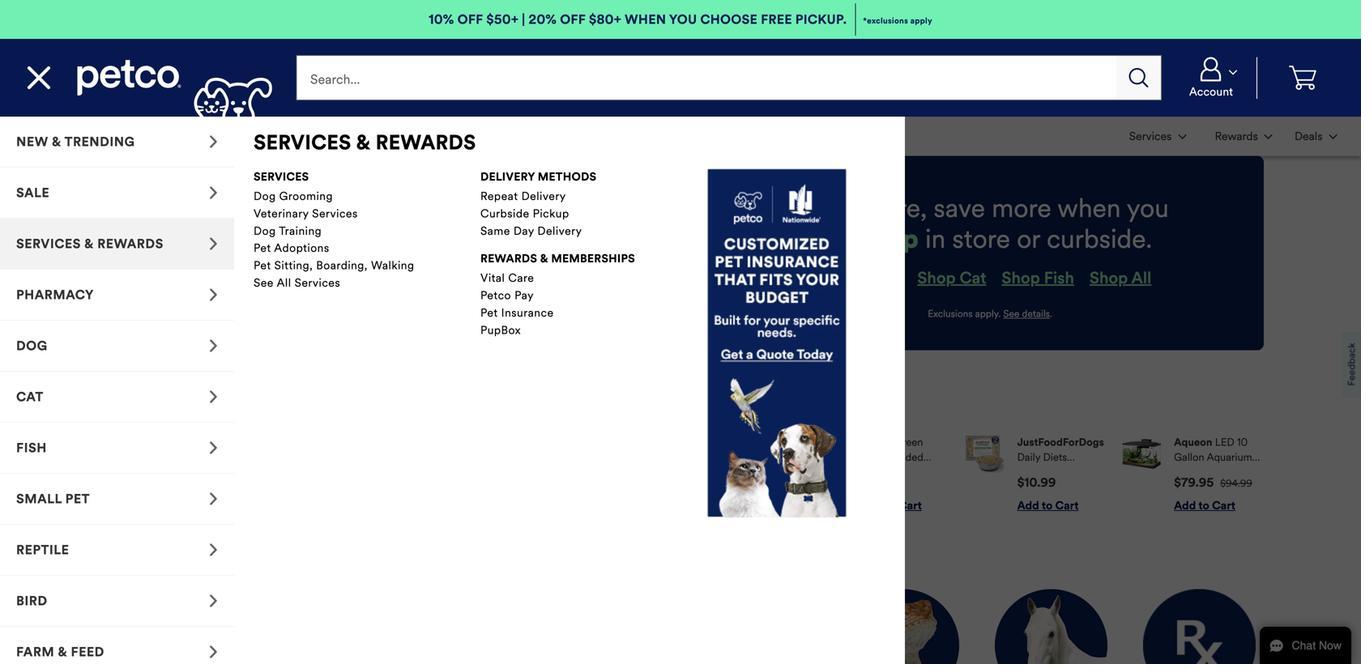 Task type: vqa. For each thing, say whether or not it's contained in the screenshot.
for
yes



Task type: describe. For each thing, give the bounding box(es) containing it.
care
[[508, 271, 534, 285]]

$79.95 $94.99
[[1174, 475, 1252, 490]]

veterinary services link
[[254, 206, 424, 221]]

free
[[761, 11, 792, 28]]

curbside.
[[1047, 223, 1152, 255]]

memberships
[[551, 252, 635, 266]]

delivery
[[480, 170, 535, 184]]

1 horizontal spatial all
[[1131, 268, 1151, 288]]

services & rewards list
[[0, 117, 905, 664]]

shop for shop all
[[1090, 268, 1128, 288]]

$14.99
[[704, 475, 742, 490]]

same day delivery link
[[480, 224, 651, 238]]

experience
[[97, 418, 193, 441]]

delivery methods repeat delivery curbside pickup same day delivery
[[480, 170, 597, 238]]

more,
[[861, 192, 927, 224]]

shop small pet image
[[209, 493, 218, 506]]

0 vertical spatial services
[[312, 206, 358, 221]]

dog for shop
[[871, 268, 902, 288]]

shop cat link
[[917, 268, 986, 288]]

pupbox link
[[480, 323, 651, 337]]

buy
[[811, 192, 854, 224]]

1 off from the left
[[457, 11, 483, 28]]

5 carat right icon 13 button from the top
[[0, 474, 234, 525]]

shop sale image
[[209, 186, 218, 199]]

$50+
[[486, 11, 519, 28]]

list containing $14.99
[[339, 422, 1264, 526]]

pet sitting, boarding, walking link
[[254, 259, 424, 273]]

10%
[[429, 11, 454, 28]]

$9.99
[[749, 478, 774, 490]]

curbside pickup link
[[480, 206, 651, 221]]

farm and feed deals image
[[995, 589, 1107, 664]]

vital
[[480, 271, 505, 285]]

curbside
[[480, 206, 529, 221]]

10% off $50+ | 20% off $80+ when you choose free pickup.
[[429, 11, 847, 28]]

shop all
[[1090, 268, 1151, 288]]

fish
[[1044, 268, 1074, 288]]

sitting,
[[274, 259, 313, 273]]

shop farm & feed image
[[209, 646, 218, 659]]

in inside the 'buy more, save more when you pick up in store or curbside.'
[[925, 223, 946, 255]]

|
[[522, 11, 525, 28]]

sign for sign in for the best experience
[[97, 395, 135, 417]]

shop bird image
[[209, 595, 218, 608]]

$79.95 list item
[[1123, 435, 1264, 513]]

see details link
[[1003, 308, 1050, 320]]

shop fish
[[1002, 268, 1074, 288]]

*exclusions apply
[[863, 16, 932, 26]]

sign for sign in
[[175, 464, 205, 480]]

dog training link
[[254, 224, 424, 238]]

apply.
[[975, 308, 1001, 320]]

all inside services dog grooming veterinary services dog training pet adoptions pet sitting, boarding, walking see all services
[[277, 276, 291, 290]]

store
[[952, 223, 1010, 255]]

6 carat right icon 13 button from the top
[[0, 576, 234, 627]]

apply
[[910, 16, 932, 26]]

shop cat image
[[209, 390, 218, 403]]

rewards & memberships vital care petco pay pet insurance pupbox
[[480, 252, 635, 337]]

shop fish link
[[1002, 268, 1074, 288]]

adoptions
[[274, 241, 329, 255]]

the
[[189, 395, 217, 417]]

shop cat
[[917, 268, 986, 288]]

*exclusions
[[863, 16, 908, 26]]

grooming
[[279, 189, 333, 203]]

by
[[154, 552, 177, 577]]

& for services
[[356, 130, 371, 155]]

sign in
[[175, 464, 222, 480]]

exclusions
[[928, 308, 973, 320]]

petco pay link
[[480, 288, 651, 303]]

$94.99
[[1220, 478, 1252, 490]]

services & rewards
[[254, 130, 476, 155]]

pick
[[828, 223, 881, 255]]

2 off from the left
[[560, 11, 586, 28]]

pay
[[514, 288, 534, 303]]

boarding,
[[316, 259, 368, 273]]

sign in button
[[97, 454, 300, 490]]

0 vertical spatial delivery
[[521, 189, 566, 203]]

or
[[1017, 223, 1040, 255]]

3 carat right icon 13 button from the top
[[0, 372, 234, 423]]

shop dog
[[829, 268, 902, 288]]

pupbox
[[480, 323, 521, 337]]

0 horizontal spatial you
[[669, 11, 697, 28]]

reptile deals image
[[847, 589, 959, 664]]

see all services link
[[254, 276, 424, 290]]

1 vertical spatial dog
[[254, 224, 276, 238]]

4 carat right icon 13 button from the top
[[0, 525, 234, 576]]

shop reptile image
[[209, 544, 218, 557]]

up
[[887, 223, 919, 255]]

services & rewards link
[[254, 130, 476, 155]]

details
[[1022, 308, 1050, 320]]

best
[[222, 395, 259, 417]]

shop for shop fish
[[1002, 268, 1040, 288]]



Task type: locate. For each thing, give the bounding box(es) containing it.
sign up "experience"
[[97, 395, 135, 417]]

shop all link
[[1090, 268, 1151, 288]]

shop services & rewards image
[[209, 237, 218, 250]]

0 horizontal spatial in
[[140, 395, 156, 417]]

petco
[[480, 288, 511, 303]]

services dog grooming veterinary services dog training pet adoptions pet sitting, boarding, walking see all services
[[254, 170, 414, 290]]

same
[[480, 224, 510, 238]]

you up the shop all link at top right
[[1127, 192, 1169, 224]]

4 shop from the left
[[1090, 268, 1128, 288]]

pet down petco
[[480, 306, 498, 320]]

sign in link
[[97, 454, 300, 490]]

1 vertical spatial delivery
[[537, 224, 582, 238]]

pet right the by
[[182, 552, 213, 577]]

0 vertical spatial in
[[925, 223, 946, 255]]

pet left sitting, on the left of the page
[[254, 259, 271, 273]]

Search search field
[[296, 55, 1117, 100]]

shop new & trending image
[[209, 135, 218, 148]]

services link
[[254, 169, 309, 186]]

0 horizontal spatial rewards
[[376, 130, 476, 155]]

dog deals image
[[105, 589, 218, 664]]

dog down up
[[871, 268, 902, 288]]

rewards inside the rewards & memberships vital care petco pay pet insurance pupbox
[[480, 252, 537, 266]]

$10.99
[[1017, 475, 1056, 490]]

0 vertical spatial see
[[254, 276, 274, 290]]

1 services from the top
[[254, 130, 351, 155]]

sign inside button
[[175, 464, 205, 480]]

0 horizontal spatial off
[[457, 11, 483, 28]]

delivery down curbside pickup link
[[537, 224, 582, 238]]

& up the "vital care" link
[[540, 252, 548, 266]]

1 vertical spatial you
[[1127, 192, 1169, 224]]

shop dog image
[[209, 339, 218, 352]]

sign inside sign in for the best experience
[[97, 395, 135, 417]]

1 horizontal spatial in
[[925, 223, 946, 255]]

in
[[925, 223, 946, 255], [140, 395, 156, 417]]

in inside sign in for the best experience
[[140, 395, 156, 417]]

20%
[[529, 11, 557, 28]]

type
[[217, 552, 263, 577]]

shop fish image
[[209, 442, 218, 454]]

deals
[[97, 552, 149, 577]]

shop
[[829, 268, 867, 288], [917, 268, 956, 288], [1002, 268, 1040, 288], [1090, 268, 1128, 288]]

sign in for the best experience
[[97, 395, 259, 441]]

0 horizontal spatial &
[[356, 130, 371, 155]]

repeat
[[480, 189, 518, 203]]

rewards
[[376, 130, 476, 155], [480, 252, 537, 266]]

shop left cat
[[917, 268, 956, 288]]

all down sitting, on the left of the page
[[277, 276, 291, 290]]

when inside the 'buy more, save more when you pick up in store or curbside.'
[[1057, 192, 1121, 224]]

$80+
[[589, 11, 621, 28]]

pet adoptions link
[[254, 241, 424, 255]]

shop down 'curbside.'
[[1090, 268, 1128, 288]]

shop for shop dog
[[829, 268, 867, 288]]

methods
[[538, 170, 597, 184]]

when right more
[[1057, 192, 1121, 224]]

7 carat right icon 13 button from the top
[[0, 627, 234, 664]]

in
[[209, 464, 222, 480]]

pickup
[[533, 206, 569, 221]]

shop for shop cat
[[917, 268, 956, 288]]

more
[[992, 192, 1051, 224]]

1 vertical spatial when
[[1057, 192, 1121, 224]]

$10.99 list item
[[966, 435, 1107, 513]]

for
[[160, 395, 185, 417]]

veterinary
[[254, 206, 309, 221]]

0 horizontal spatial when
[[625, 11, 666, 28]]

training
[[279, 224, 322, 238]]

off right 10%
[[457, 11, 483, 28]]

search image
[[1129, 68, 1149, 87]]

services
[[312, 206, 358, 221], [295, 276, 340, 290]]

when
[[625, 11, 666, 28], [1057, 192, 1121, 224]]

services down pet sitting, boarding, walking link
[[295, 276, 340, 290]]

shop up see details link
[[1002, 268, 1040, 288]]

2 shop from the left
[[917, 268, 956, 288]]

pet pharmacy image
[[1143, 589, 1256, 664]]

shop dog link
[[829, 268, 902, 288]]

vital care link
[[480, 271, 651, 285]]

off
[[457, 11, 483, 28], [560, 11, 586, 28]]

& for rewards
[[540, 252, 548, 266]]

carat right icon 13 button inside services & rewards list item
[[0, 219, 234, 270]]

3 shop from the left
[[1002, 268, 1040, 288]]

2 carat right icon 13 button from the top
[[0, 219, 234, 270]]

& inside the rewards & memberships vital care petco pay pet insurance pupbox
[[540, 252, 548, 266]]

1 carat right icon 13 button from the top
[[0, 168, 234, 219]]

delivery
[[521, 189, 566, 203], [537, 224, 582, 238]]

1 vertical spatial rewards
[[480, 252, 537, 266]]

sign left in
[[175, 464, 205, 480]]

& up dog grooming link
[[356, 130, 371, 155]]

services
[[254, 130, 351, 155], [254, 170, 309, 184]]

pickup.
[[795, 11, 847, 28]]

carat down icon 13 button
[[1172, 57, 1250, 99], [1120, 118, 1196, 154], [1199, 118, 1282, 154], [1285, 118, 1346, 154]]

you inside the 'buy more, save more when you pick up in store or curbside.'
[[1127, 192, 1169, 224]]

1 carat right icon 13 button from the top
[[0, 117, 234, 168]]

you left choose
[[669, 11, 697, 28]]

when right $80+ in the top left of the page
[[625, 11, 666, 28]]

see right apply.
[[1003, 308, 1019, 320]]

in up "experience"
[[140, 395, 156, 417]]

1 horizontal spatial off
[[560, 11, 586, 28]]

0 vertical spatial sign
[[97, 395, 135, 417]]

all down 'curbside.'
[[1131, 268, 1151, 288]]

repeat delivery link
[[480, 189, 651, 203]]

buy more, save more when you pick up in store or curbside.
[[811, 192, 1169, 255]]

rewards & memberships link
[[480, 250, 635, 267]]

1 horizontal spatial when
[[1057, 192, 1121, 224]]

1 horizontal spatial rewards
[[480, 252, 537, 266]]

1 vertical spatial &
[[540, 252, 548, 266]]

1 horizontal spatial you
[[1127, 192, 1169, 224]]

save
[[934, 192, 985, 224]]

pet inside the rewards & memberships vital care petco pay pet insurance pupbox
[[480, 306, 498, 320]]

deals by pet type
[[97, 552, 263, 577]]

3 carat right icon 13 button from the top
[[0, 321, 234, 372]]

0 horizontal spatial all
[[277, 276, 291, 290]]

choose
[[700, 11, 757, 28]]

pet
[[254, 241, 271, 255], [254, 259, 271, 273], [480, 306, 498, 320], [182, 552, 213, 577]]

all
[[1131, 268, 1151, 288], [277, 276, 291, 290]]

insurance
[[501, 306, 554, 320]]

1 horizontal spatial sign
[[175, 464, 205, 480]]

services inside services dog grooming veterinary services dog training pet adoptions pet sitting, boarding, walking see all services
[[254, 170, 309, 184]]

dog down the veterinary
[[254, 224, 276, 238]]

0 vertical spatial rewards
[[376, 130, 476, 155]]

2 vertical spatial dog
[[871, 268, 902, 288]]

you
[[669, 11, 697, 28], [1127, 192, 1169, 224]]

services up grooming
[[254, 170, 309, 184]]

$79.95
[[1174, 475, 1214, 490]]

dog for services
[[254, 189, 276, 203]]

dog grooming link
[[254, 189, 424, 203]]

0 vertical spatial dog
[[254, 189, 276, 203]]

2 services from the top
[[254, 170, 309, 184]]

shop down pick
[[829, 268, 867, 288]]

&
[[356, 130, 371, 155], [540, 252, 548, 266]]

walking
[[371, 259, 414, 273]]

0 horizontal spatial sign
[[97, 395, 135, 417]]

sign
[[97, 395, 135, 417], [175, 464, 205, 480]]

day
[[513, 224, 534, 238]]

services for dog
[[254, 170, 309, 184]]

services up the services link
[[254, 130, 351, 155]]

1 vertical spatial services
[[254, 170, 309, 184]]

1 vertical spatial services
[[295, 276, 340, 290]]

carat right icon 13 button
[[0, 117, 234, 168], [0, 270, 234, 321], [0, 372, 234, 423], [0, 423, 234, 474], [0, 474, 234, 525], [0, 576, 234, 627], [0, 627, 234, 664]]

4 carat right icon 13 button from the top
[[0, 423, 234, 474]]

1 shop from the left
[[829, 268, 867, 288]]

dog up the veterinary
[[254, 189, 276, 203]]

list
[[13, 117, 319, 156], [1118, 117, 1348, 156], [339, 422, 1264, 526]]

$14.99 $9.99
[[704, 475, 774, 490]]

0 vertical spatial you
[[669, 11, 697, 28]]

carat down icon 13 image
[[1229, 70, 1237, 75], [1178, 135, 1186, 139], [1264, 135, 1273, 139], [1329, 135, 1337, 139]]

see right shop pharmacy image
[[254, 276, 274, 290]]

services & rewards list item
[[0, 117, 905, 664]]

exclusions apply. see details .
[[928, 308, 1052, 320]]

services down dog grooming link
[[312, 206, 358, 221]]

see inside services dog grooming veterinary services dog training pet adoptions pet sitting, boarding, walking see all services
[[254, 276, 274, 290]]

1 vertical spatial in
[[140, 395, 156, 417]]

cat
[[960, 268, 986, 288]]

list item
[[13, 117, 155, 156], [155, 117, 319, 156], [809, 435, 950, 513]]

0 horizontal spatial see
[[254, 276, 274, 290]]

.
[[1050, 308, 1052, 320]]

2 carat right icon 13 button from the top
[[0, 270, 234, 321]]

0 vertical spatial services
[[254, 130, 351, 155]]

1 horizontal spatial see
[[1003, 308, 1019, 320]]

1 vertical spatial sign
[[175, 464, 205, 480]]

pet insurance link
[[480, 306, 651, 320]]

1 horizontal spatial &
[[540, 252, 548, 266]]

1 vertical spatial see
[[1003, 308, 1019, 320]]

in right up
[[925, 223, 946, 255]]

pet left adoptions
[[254, 241, 271, 255]]

off right 20% at the top
[[560, 11, 586, 28]]

services for &
[[254, 130, 351, 155]]

shop pharmacy image
[[209, 288, 218, 301]]

delivery up pickup
[[521, 189, 566, 203]]

0 vertical spatial &
[[356, 130, 371, 155]]

0 vertical spatial when
[[625, 11, 666, 28]]



